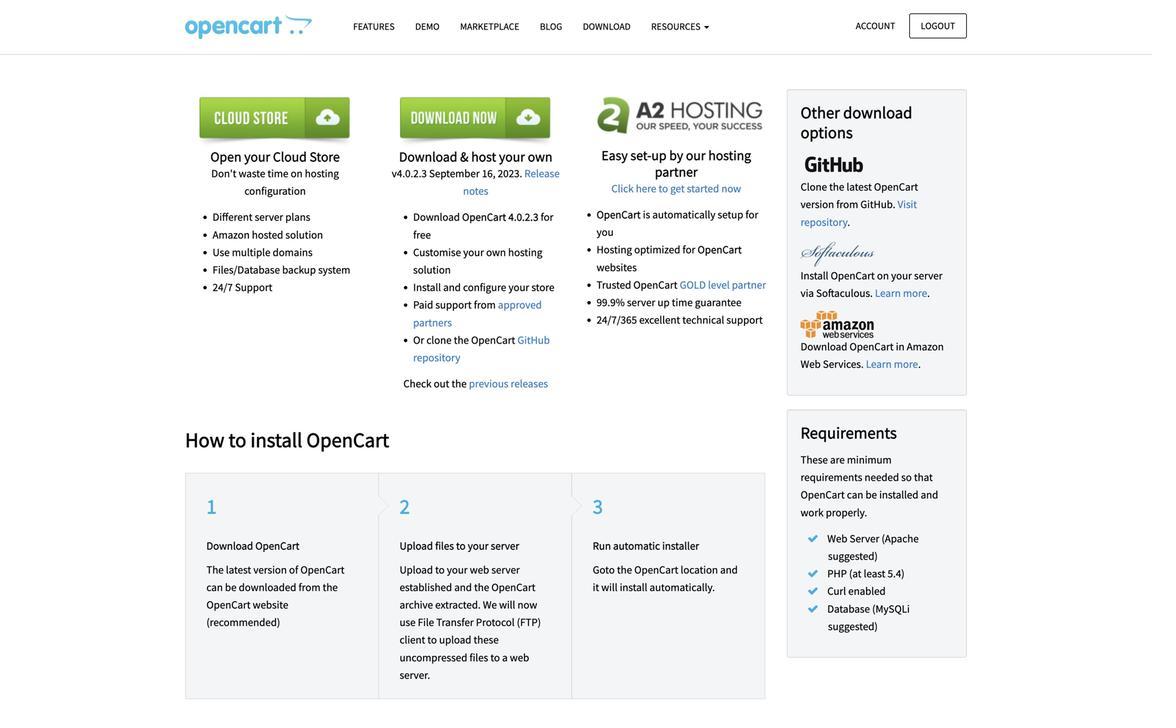 Task type: vqa. For each thing, say whether or not it's contained in the screenshot.


Task type: locate. For each thing, give the bounding box(es) containing it.
0 horizontal spatial will
[[500, 598, 516, 612]]

1 vertical spatial partner
[[732, 278, 767, 292]]

hosting down store
[[305, 167, 339, 180]]

softaculous image
[[801, 240, 876, 267]]

now up the setup
[[722, 182, 742, 196]]

started
[[687, 182, 720, 196]]

1 vertical spatial upload
[[400, 563, 433, 577]]

1 vertical spatial now
[[518, 598, 538, 612]]

on inside open your cloud store don't waste time on hosting configuration
[[291, 167, 303, 180]]

and right location
[[721, 563, 738, 577]]

the down github image
[[830, 180, 845, 194]]

amazon inside 'download opencart in amazon web services.'
[[907, 340, 945, 354]]

open cloud store image
[[200, 97, 351, 148]]

files
[[435, 540, 454, 553], [470, 651, 489, 665]]

get started now image
[[594, 93, 769, 139]]

0 horizontal spatial on
[[291, 167, 303, 180]]

will
[[602, 581, 618, 595], [500, 598, 516, 612]]

excellent
[[640, 313, 681, 327]]

1 vertical spatial learn more link
[[867, 358, 919, 371]]

server for install opencart on your server via softaculous.
[[915, 269, 943, 283]]

learn more link
[[876, 287, 928, 300], [867, 358, 919, 371]]

0 vertical spatial now
[[722, 182, 742, 196]]

solution
[[286, 228, 323, 242], [413, 263, 451, 277]]

1 horizontal spatial web
[[828, 532, 848, 546]]

optimized
[[635, 243, 681, 257]]

0 horizontal spatial own
[[487, 246, 506, 259]]

extracted.
[[436, 598, 481, 612]]

upload for upload files to your server
[[400, 540, 433, 553]]

0 vertical spatial files
[[435, 540, 454, 553]]

0 vertical spatial version
[[801, 198, 835, 212]]

install up via
[[801, 269, 829, 283]]

0 horizontal spatial amazon
[[213, 228, 250, 242]]

1 horizontal spatial now
[[722, 182, 742, 196]]

0 vertical spatial .
[[848, 215, 851, 229]]

hosting optimized for opencart websites trusted opencart gold level partner 99.9% server up time guarantee 24/7/365 excellent technical support
[[597, 243, 767, 327]]

1 vertical spatial solution
[[413, 263, 451, 277]]

amazon for different server plans amazon hosted solution use multiple domains files/database backup system 24/7 support
[[213, 228, 250, 242]]

0 horizontal spatial solution
[[286, 228, 323, 242]]

learn more . for in
[[867, 358, 922, 371]]

1 horizontal spatial can
[[848, 488, 864, 502]]

and inside upload to your web server established and the opencart archive extracted. we will now use file transfer protocol (ftp) client to upload these uncompressed files to a web server.
[[455, 581, 472, 595]]

opencart inside the clone the latest opencart version from github.
[[875, 180, 919, 194]]

via
[[801, 287, 815, 300]]

your inside upload to your web server established and the opencart archive extracted. we will now use file transfer protocol (ftp) client to upload these uncompressed files to a web server.
[[447, 563, 468, 577]]

1 vertical spatial amazon
[[907, 340, 945, 354]]

cloud
[[273, 148, 307, 165]]

on inside install opencart on your server via softaculous.
[[878, 269, 890, 283]]

and up paid support from on the top left of the page
[[444, 281, 461, 294]]

0 horizontal spatial time
[[268, 167, 289, 180]]

for right 4.0.2.3
[[541, 210, 554, 224]]

0 vertical spatial more
[[904, 287, 928, 300]]

1 vertical spatial hosting
[[305, 167, 339, 180]]

different server plans amazon hosted solution use multiple domains files/database backup system 24/7 support
[[213, 210, 351, 294]]

web left server
[[828, 532, 848, 546]]

previous
[[469, 377, 509, 391]]

learn more link up in
[[876, 287, 928, 300]]

0 horizontal spatial hosting
[[305, 167, 339, 180]]

upload
[[400, 540, 433, 553], [400, 563, 433, 577]]

client
[[400, 634, 426, 647]]

the inside goto the opencart location and it will install automatically.
[[617, 563, 633, 577]]

learn more link for in
[[867, 358, 919, 371]]

own down for free
[[487, 246, 506, 259]]

1 vertical spatial own
[[487, 246, 506, 259]]

(mysqli
[[873, 602, 910, 616]]

2 horizontal spatial hosting
[[709, 147, 752, 164]]

amazon down 'different'
[[213, 228, 250, 242]]

hosting
[[709, 147, 752, 164], [305, 167, 339, 180], [509, 246, 543, 259]]

paid support from
[[413, 298, 498, 312]]

services.
[[824, 358, 864, 371]]

is
[[643, 208, 651, 222]]

0 vertical spatial can
[[848, 488, 864, 502]]

1 horizontal spatial solution
[[413, 263, 451, 277]]

upload inside upload to your web server established and the opencart archive extracted. we will now use file transfer protocol (ftp) client to upload these uncompressed files to a web server.
[[400, 563, 433, 577]]

opencart - downloads image
[[185, 14, 312, 39]]

download opencart
[[207, 540, 300, 553]]

. for on
[[928, 287, 931, 300]]

download
[[583, 20, 631, 33], [399, 148, 458, 165], [413, 210, 460, 224], [801, 340, 848, 354], [207, 540, 253, 553]]

support up partners
[[436, 298, 472, 312]]

from down configure
[[474, 298, 496, 312]]

1 horizontal spatial partner
[[732, 278, 767, 292]]

our
[[686, 147, 706, 164]]

web left services.
[[801, 358, 821, 371]]

0 vertical spatial amazon
[[213, 228, 250, 242]]

requirements
[[801, 423, 898, 443]]

download up v4.0.2.3
[[399, 148, 458, 165]]

download up free
[[413, 210, 460, 224]]

1 horizontal spatial latest
[[847, 180, 873, 194]]

run
[[593, 540, 611, 553]]

file
[[418, 616, 434, 630]]

minimum
[[848, 453, 892, 467]]

upload up established
[[400, 563, 433, 577]]

web
[[470, 563, 490, 577], [510, 651, 530, 665]]

1 vertical spatial files
[[470, 651, 489, 665]]

download for download opencart
[[207, 540, 253, 553]]

own up release
[[528, 148, 553, 165]]

latest inside the clone the latest opencart version from github.
[[847, 180, 873, 194]]

can down the
[[207, 581, 223, 595]]

easy
[[602, 147, 628, 164]]

0 horizontal spatial repository
[[413, 351, 461, 365]]

0 vertical spatial learn
[[876, 287, 902, 300]]

files up established
[[435, 540, 454, 553]]

different
[[213, 210, 253, 224]]

install inside goto the opencart location and it will install automatically.
[[620, 581, 648, 595]]

for inside hosting optimized for opencart websites trusted opencart gold level partner 99.9% server up time guarantee 24/7/365 excellent technical support
[[683, 243, 696, 257]]

to inside easy set-up by our hosting partner click here to get started now
[[659, 182, 669, 196]]

0 vertical spatial be
[[866, 488, 878, 502]]

the right clone
[[454, 333, 469, 347]]

be left downloaded
[[225, 581, 237, 595]]

will right 'it'
[[602, 581, 618, 595]]

hosting right our
[[709, 147, 752, 164]]

download opencart now image
[[401, 97, 552, 148]]

0 horizontal spatial be
[[225, 581, 237, 595]]

more up in
[[904, 287, 928, 300]]

1 vertical spatial install
[[620, 581, 648, 595]]

0 vertical spatial web
[[470, 563, 490, 577]]

learn more .
[[876, 287, 931, 300], [867, 358, 922, 371]]

2 vertical spatial from
[[299, 581, 321, 595]]

to right how
[[229, 427, 247, 453]]

1 vertical spatial time
[[672, 296, 693, 310]]

and
[[444, 281, 461, 294], [921, 488, 939, 502], [721, 563, 738, 577], [455, 581, 472, 595]]

these are minimum requirements needed so that opencart can be installed and work properly.
[[801, 453, 939, 520]]

solution inside different server plans amazon hosted solution use multiple domains files/database backup system 24/7 support
[[286, 228, 323, 242]]

server.
[[400, 669, 430, 682]]

for down is automatically setup for you
[[683, 243, 696, 257]]

the inside the latest version of opencart can be downloaded from the opencart website (recommended)
[[323, 581, 338, 595]]

server
[[850, 532, 880, 546]]

learn more link for on
[[876, 287, 928, 300]]

repository for clone
[[413, 351, 461, 365]]

will right we
[[500, 598, 516, 612]]

server
[[255, 210, 283, 224], [915, 269, 943, 283], [627, 296, 656, 310], [491, 540, 520, 553], [492, 563, 520, 577]]

2 vertical spatial .
[[919, 358, 922, 371]]

web
[[801, 358, 821, 371], [828, 532, 848, 546]]

configuration
[[245, 184, 306, 198]]

download up services.
[[801, 340, 848, 354]]

0 horizontal spatial install
[[251, 427, 303, 453]]

suggested) up (at
[[829, 550, 878, 563]]

hosting down 4.0.2.3
[[509, 246, 543, 259]]

be inside the latest version of opencart can be downloaded from the opencart website (recommended)
[[225, 581, 237, 595]]

install inside install opencart on your server via softaculous.
[[801, 269, 829, 283]]

repository for the
[[801, 215, 848, 229]]

up inside hosting optimized for opencart websites trusted opencart gold level partner 99.9% server up time guarantee 24/7/365 excellent technical support
[[658, 296, 670, 310]]

2 horizontal spatial for
[[746, 208, 759, 222]]

plans
[[286, 210, 311, 224]]

download up the
[[207, 540, 253, 553]]

from right downloaded
[[299, 581, 321, 595]]

0 horizontal spatial for
[[541, 210, 554, 224]]

learn more . up in
[[876, 287, 931, 300]]

account link
[[845, 13, 908, 38]]

amazon right in
[[907, 340, 945, 354]]

and down that on the right
[[921, 488, 939, 502]]

latest right the
[[226, 563, 251, 577]]

0 horizontal spatial files
[[435, 540, 454, 553]]

0 vertical spatial install
[[251, 427, 303, 453]]

time inside open your cloud store don't waste time on hosting configuration
[[268, 167, 289, 180]]

1 vertical spatial version
[[254, 563, 287, 577]]

0 horizontal spatial version
[[254, 563, 287, 577]]

approved partners link
[[413, 298, 542, 330]]

to up 'uncompressed'
[[428, 634, 437, 647]]

latest inside the latest version of opencart can be downloaded from the opencart website (recommended)
[[226, 563, 251, 577]]

1 vertical spatial can
[[207, 581, 223, 595]]

&
[[461, 148, 469, 165]]

other download options
[[801, 102, 913, 143]]

1 upload from the top
[[400, 540, 433, 553]]

properly.
[[826, 506, 868, 520]]

install up paid
[[413, 281, 441, 294]]

solution down plans on the left
[[286, 228, 323, 242]]

now inside upload to your web server established and the opencart archive extracted. we will now use file transfer protocol (ftp) client to upload these uncompressed files to a web server.
[[518, 598, 538, 612]]

2023.
[[498, 167, 523, 180]]

files down 'these'
[[470, 651, 489, 665]]

from
[[837, 198, 859, 212], [474, 298, 496, 312], [299, 581, 321, 595]]

upload
[[439, 634, 472, 647]]

1 horizontal spatial web
[[510, 651, 530, 665]]

or clone the opencart
[[413, 333, 518, 347]]

learn right "softaculous."
[[876, 287, 902, 300]]

you
[[597, 226, 614, 239]]

0 vertical spatial support
[[436, 298, 472, 312]]

the right out on the left of page
[[452, 377, 467, 391]]

web down upload files to your server
[[470, 563, 490, 577]]

0 vertical spatial partner
[[655, 163, 698, 180]]

website
[[253, 598, 289, 612]]

upload down the 2 on the bottom left of the page
[[400, 540, 433, 553]]

amazon inside different server plans amazon hosted solution use multiple domains files/database backup system 24/7 support
[[213, 228, 250, 242]]

solution down customise
[[413, 263, 451, 277]]

time up configuration
[[268, 167, 289, 180]]

support
[[235, 281, 273, 294]]

that
[[915, 471, 934, 485]]

1 horizontal spatial on
[[878, 269, 890, 283]]

repository down clone
[[413, 351, 461, 365]]

github image
[[801, 151, 868, 179]]

hosting inside open your cloud store don't waste time on hosting configuration
[[305, 167, 339, 180]]

repository up softaculous image
[[801, 215, 848, 229]]

php
[[828, 567, 848, 581]]

1 vertical spatial be
[[225, 581, 237, 595]]

web right a
[[510, 651, 530, 665]]

of
[[289, 563, 298, 577]]

download for download opencart 4.0.2.3
[[413, 210, 460, 224]]

1 vertical spatial learn
[[867, 358, 892, 371]]

web inside web server (apache suggested) php (at least 5.4) curl enabled database (mysqli suggested)
[[828, 532, 848, 546]]

check out the previous releases
[[404, 377, 549, 391]]

1 horizontal spatial time
[[672, 296, 693, 310]]

.
[[848, 215, 851, 229], [928, 287, 931, 300], [919, 358, 922, 371]]

partner up click here to get started now link
[[655, 163, 698, 180]]

time down gold
[[672, 296, 693, 310]]

partner
[[655, 163, 698, 180], [732, 278, 767, 292]]

1 vertical spatial support
[[727, 313, 763, 327]]

1 vertical spatial on
[[878, 269, 890, 283]]

to left a
[[491, 651, 500, 665]]

github.
[[861, 198, 896, 212]]

opencart inside these are minimum requirements needed so that opencart can be installed and work properly.
[[801, 488, 845, 502]]

1 vertical spatial learn more .
[[867, 358, 922, 371]]

1 vertical spatial repository
[[413, 351, 461, 365]]

from left github.
[[837, 198, 859, 212]]

and up extracted.
[[455, 581, 472, 595]]

on down visit repository
[[878, 269, 890, 283]]

more down in
[[895, 358, 919, 371]]

2
[[400, 494, 410, 520]]

0 vertical spatial latest
[[847, 180, 873, 194]]

0 horizontal spatial web
[[801, 358, 821, 371]]

time inside hosting optimized for opencart websites trusted opencart gold level partner 99.9% server up time guarantee 24/7/365 excellent technical support
[[672, 296, 693, 310]]

download inside 'download opencart in amazon web services.'
[[801, 340, 848, 354]]

support down guarantee
[[727, 313, 763, 327]]

hosting inside the customise your own hosting solution install and configure your store
[[509, 246, 543, 259]]

1 horizontal spatial be
[[866, 488, 878, 502]]

on
[[291, 167, 303, 180], [878, 269, 890, 283]]

automatically.
[[650, 581, 716, 595]]

the inside the clone the latest opencart version from github.
[[830, 180, 845, 194]]

be down needed
[[866, 488, 878, 502]]

1 vertical spatial more
[[895, 358, 919, 371]]

2 horizontal spatial .
[[928, 287, 931, 300]]

server inside install opencart on your server via softaculous.
[[915, 269, 943, 283]]

server for upload files to your server
[[491, 540, 520, 553]]

version down clone
[[801, 198, 835, 212]]

solution inside the customise your own hosting solution install and configure your store
[[413, 263, 451, 277]]

account
[[857, 20, 896, 32]]

1 vertical spatial latest
[[226, 563, 251, 577]]

0 vertical spatial web
[[801, 358, 821, 371]]

the right goto
[[617, 563, 633, 577]]

host
[[472, 148, 497, 165]]

0 horizontal spatial from
[[299, 581, 321, 595]]

version up downloaded
[[254, 563, 287, 577]]

0 horizontal spatial partner
[[655, 163, 698, 180]]

1 horizontal spatial install
[[801, 269, 829, 283]]

on down cloud
[[291, 167, 303, 180]]

amazon
[[213, 228, 250, 242], [907, 340, 945, 354]]

(apache
[[882, 532, 920, 546]]

version inside the latest version of opencart can be downloaded from the opencart website (recommended)
[[254, 563, 287, 577]]

gold level partner link
[[680, 278, 767, 292]]

needed
[[865, 471, 900, 485]]

0 horizontal spatial install
[[413, 281, 441, 294]]

0 vertical spatial repository
[[801, 215, 848, 229]]

hosting
[[597, 243, 633, 257]]

for inside is automatically setup for you
[[746, 208, 759, 222]]

1 horizontal spatial version
[[801, 198, 835, 212]]

server inside hosting optimized for opencart websites trusted opencart gold level partner 99.9% server up time guarantee 24/7/365 excellent technical support
[[627, 296, 656, 310]]

1 horizontal spatial repository
[[801, 215, 848, 229]]

learn right services.
[[867, 358, 892, 371]]

to left get at the right
[[659, 182, 669, 196]]

now up (ftp)
[[518, 598, 538, 612]]

0 vertical spatial time
[[268, 167, 289, 180]]

2 horizontal spatial from
[[837, 198, 859, 212]]

1 vertical spatial .
[[928, 287, 931, 300]]

download for download opencart in amazon web services.
[[801, 340, 848, 354]]

0 vertical spatial hosting
[[709, 147, 752, 164]]

repository inside visit repository
[[801, 215, 848, 229]]

can up properly. at the bottom of page
[[848, 488, 864, 502]]

0 vertical spatial learn more .
[[876, 287, 931, 300]]

1 horizontal spatial files
[[470, 651, 489, 665]]

2 vertical spatial hosting
[[509, 246, 543, 259]]

1 horizontal spatial hosting
[[509, 246, 543, 259]]

1 vertical spatial suggested)
[[829, 620, 878, 634]]

99.9%
[[597, 296, 625, 310]]

0 vertical spatial on
[[291, 167, 303, 180]]

more
[[904, 287, 928, 300], [895, 358, 919, 371]]

up left the by
[[652, 147, 667, 164]]

0 vertical spatial from
[[837, 198, 859, 212]]

own inside the customise your own hosting solution install and configure your store
[[487, 246, 506, 259]]

. for in
[[919, 358, 922, 371]]

can inside these are minimum requirements needed so that opencart can be installed and work properly.
[[848, 488, 864, 502]]

1 horizontal spatial support
[[727, 313, 763, 327]]

learn more . down in
[[867, 358, 922, 371]]

up up excellent
[[658, 296, 670, 310]]

partner right level
[[732, 278, 767, 292]]

16,
[[482, 167, 496, 180]]

0 vertical spatial will
[[602, 581, 618, 595]]

2 upload from the top
[[400, 563, 433, 577]]

1 vertical spatial will
[[500, 598, 516, 612]]

visit repository link
[[801, 198, 918, 229]]

(recommended)
[[207, 616, 280, 630]]

latest up github.
[[847, 180, 873, 194]]

suggested) down database
[[829, 620, 878, 634]]

more for amazon
[[895, 358, 919, 371]]

0 horizontal spatial can
[[207, 581, 223, 595]]

store
[[310, 148, 340, 165]]

the up we
[[474, 581, 490, 595]]

more for your
[[904, 287, 928, 300]]

0 vertical spatial upload
[[400, 540, 433, 553]]

0 horizontal spatial now
[[518, 598, 538, 612]]

download opencart in amazon web services.
[[801, 340, 945, 371]]

your inside install opencart on your server via softaculous.
[[892, 269, 913, 283]]

your
[[244, 148, 270, 165], [499, 148, 525, 165], [464, 246, 484, 259], [892, 269, 913, 283], [509, 281, 530, 294], [468, 540, 489, 553], [447, 563, 468, 577]]

1 horizontal spatial .
[[919, 358, 922, 371]]

for right the setup
[[746, 208, 759, 222]]

0 vertical spatial learn more link
[[876, 287, 928, 300]]

multiple
[[232, 246, 271, 259]]

server inside upload to your web server established and the opencart archive extracted. we will now use file transfer protocol (ftp) client to upload these uncompressed files to a web server.
[[492, 563, 520, 577]]

0 vertical spatial solution
[[286, 228, 323, 242]]

learn more link down in
[[867, 358, 919, 371]]

the right downloaded
[[323, 581, 338, 595]]

repository inside github repository
[[413, 351, 461, 365]]

the
[[830, 180, 845, 194], [454, 333, 469, 347], [452, 377, 467, 391], [617, 563, 633, 577], [323, 581, 338, 595], [474, 581, 490, 595]]

download right the blog
[[583, 20, 631, 33]]

1 horizontal spatial will
[[602, 581, 618, 595]]

1 horizontal spatial from
[[474, 298, 496, 312]]

approved partners
[[413, 298, 542, 330]]



Task type: describe. For each thing, give the bounding box(es) containing it.
logout link
[[910, 13, 968, 38]]

blog
[[540, 20, 563, 33]]

from inside the latest version of opencart can be downloaded from the opencart website (recommended)
[[299, 581, 321, 595]]

(ftp)
[[517, 616, 541, 630]]

downloaded
[[239, 581, 297, 595]]

marketplace
[[460, 20, 520, 33]]

resources
[[652, 20, 703, 33]]

database
[[828, 602, 871, 616]]

opencart inside install opencart on your server via softaculous.
[[831, 269, 876, 283]]

hosting inside easy set-up by our hosting partner click here to get started now
[[709, 147, 752, 164]]

24/7/365
[[597, 313, 638, 327]]

uncompressed
[[400, 651, 468, 665]]

web server (apache suggested) php (at least 5.4) curl enabled database (mysqli suggested)
[[828, 532, 920, 634]]

here
[[636, 182, 657, 196]]

download for download & host your own
[[399, 148, 458, 165]]

and inside goto the opencart location and it will install automatically.
[[721, 563, 738, 577]]

to up extracted.
[[456, 540, 466, 553]]

marketplace link
[[450, 14, 530, 39]]

version inside the clone the latest opencart version from github.
[[801, 198, 835, 212]]

files inside upload to your web server established and the opencart archive extracted. we will now use file transfer protocol (ftp) client to upload these uncompressed files to a web server.
[[470, 651, 489, 665]]

now inside easy set-up by our hosting partner click here to get started now
[[722, 182, 742, 196]]

established
[[400, 581, 452, 595]]

download opencart 4.0.2.3
[[413, 210, 539, 224]]

web inside 'download opencart in amazon web services.'
[[801, 358, 821, 371]]

system
[[318, 263, 351, 277]]

release
[[525, 167, 560, 180]]

guarantee
[[696, 296, 742, 310]]

(at
[[850, 567, 862, 581]]

don't
[[211, 167, 237, 180]]

websites
[[597, 261, 637, 274]]

level
[[709, 278, 730, 292]]

your inside open your cloud store don't waste time on hosting configuration
[[244, 148, 270, 165]]

logout
[[922, 20, 956, 32]]

will inside upload to your web server established and the opencart archive extracted. we will now use file transfer protocol (ftp) client to upload these uncompressed files to a web server.
[[500, 598, 516, 612]]

can inside the latest version of opencart can be downloaded from the opencart website (recommended)
[[207, 581, 223, 595]]

clone the latest opencart version from github.
[[801, 180, 919, 212]]

trusted
[[597, 278, 632, 292]]

upload for upload to your web server established and the opencart archive extracted. we will now use file transfer protocol (ftp) client to upload these uncompressed files to a web server.
[[400, 563, 433, 577]]

from inside the clone the latest opencart version from github.
[[837, 198, 859, 212]]

opencart inside goto the opencart location and it will install automatically.
[[635, 563, 679, 577]]

the inside upload to your web server established and the opencart archive extracted. we will now use file transfer protocol (ftp) client to upload these uncompressed files to a web server.
[[474, 581, 490, 595]]

upload to your web server established and the opencart archive extracted. we will now use file transfer protocol (ftp) client to upload these uncompressed files to a web server.
[[400, 563, 541, 682]]

up inside easy set-up by our hosting partner click here to get started now
[[652, 147, 667, 164]]

0 vertical spatial own
[[528, 148, 553, 165]]

how
[[185, 427, 225, 453]]

and inside the customise your own hosting solution install and configure your store
[[444, 281, 461, 294]]

approved
[[498, 298, 542, 312]]

easy set-up by our hosting partner click here to get started now
[[602, 147, 752, 196]]

we
[[483, 598, 497, 612]]

use
[[400, 616, 416, 630]]

learn more . for on
[[876, 287, 931, 300]]

learn for in
[[867, 358, 892, 371]]

in
[[897, 340, 905, 354]]

github
[[518, 333, 550, 347]]

curl
[[828, 585, 847, 599]]

amazon for download opencart in amazon web services.
[[907, 340, 945, 354]]

partner inside easy set-up by our hosting partner click here to get started now
[[655, 163, 698, 180]]

other
[[801, 102, 841, 123]]

protocol
[[476, 616, 515, 630]]

download link
[[573, 14, 641, 39]]

the latest version of opencart can be downloaded from the opencart website (recommended)
[[207, 563, 345, 630]]

get
[[671, 182, 685, 196]]

for inside for free
[[541, 210, 554, 224]]

0 horizontal spatial web
[[470, 563, 490, 577]]

a
[[503, 651, 508, 665]]

archive
[[400, 598, 433, 612]]

v4.0.2.3 september 16, 2023.
[[392, 167, 525, 180]]

waste
[[239, 167, 266, 180]]

technical
[[683, 313, 725, 327]]

open
[[211, 148, 242, 165]]

click here to get started now link
[[612, 182, 742, 196]]

install inside the customise your own hosting solution install and configure your store
[[413, 281, 441, 294]]

installer
[[663, 540, 700, 553]]

notes
[[463, 184, 489, 198]]

backup
[[282, 263, 316, 277]]

blog link
[[530, 14, 573, 39]]

demo
[[416, 20, 440, 33]]

0 horizontal spatial .
[[848, 215, 851, 229]]

automatically
[[653, 208, 716, 222]]

download for download
[[583, 20, 631, 33]]

will inside goto the opencart location and it will install automatically.
[[602, 581, 618, 595]]

goto
[[593, 563, 615, 577]]

1 suggested) from the top
[[829, 550, 878, 563]]

be inside these are minimum requirements needed so that opencart can be installed and work properly.
[[866, 488, 878, 502]]

support inside hosting optimized for opencart websites trusted opencart gold level partner 99.9% server up time guarantee 24/7/365 excellent technical support
[[727, 313, 763, 327]]

partner inside hosting optimized for opencart websites trusted opencart gold level partner 99.9% server up time guarantee 24/7/365 excellent technical support
[[732, 278, 767, 292]]

demo link
[[405, 14, 450, 39]]

server inside different server plans amazon hosted solution use multiple domains files/database backup system 24/7 support
[[255, 210, 283, 224]]

clone
[[427, 333, 452, 347]]

release notes link
[[463, 167, 560, 198]]

1 vertical spatial from
[[474, 298, 496, 312]]

v4.0.2.3
[[392, 167, 427, 180]]

opencart inside upload to your web server established and the opencart archive extracted. we will now use file transfer protocol (ftp) client to upload these uncompressed files to a web server.
[[492, 581, 536, 595]]

the
[[207, 563, 224, 577]]

2 suggested) from the top
[[829, 620, 878, 634]]

these
[[474, 634, 499, 647]]

customise your own hosting solution install and configure your store
[[413, 246, 555, 294]]

visit repository
[[801, 198, 918, 229]]

server for upload to your web server established and the opencart archive extracted. we will now use file transfer protocol (ftp) client to upload these uncompressed files to a web server.
[[492, 563, 520, 577]]

to up established
[[435, 563, 445, 577]]

goto the opencart location and it will install automatically.
[[593, 563, 738, 595]]

free
[[413, 228, 431, 242]]

1 vertical spatial web
[[510, 651, 530, 665]]

set-
[[631, 147, 652, 164]]

least
[[864, 567, 886, 581]]

opencart inside 'download opencart in amazon web services.'
[[850, 340, 894, 354]]

release notes
[[463, 167, 560, 198]]

automatic
[[614, 540, 661, 553]]

learn for on
[[876, 287, 902, 300]]

these
[[801, 453, 829, 467]]

requirements
[[801, 471, 863, 485]]

24/7
[[213, 281, 233, 294]]

and inside these are minimum requirements needed so that opencart can be installed and work properly.
[[921, 488, 939, 502]]

click
[[612, 182, 634, 196]]

0 horizontal spatial support
[[436, 298, 472, 312]]

3
[[593, 494, 603, 520]]

paid
[[413, 298, 434, 312]]

it
[[593, 581, 600, 595]]

features link
[[343, 14, 405, 39]]

clone
[[801, 180, 828, 194]]

use
[[213, 246, 230, 259]]



